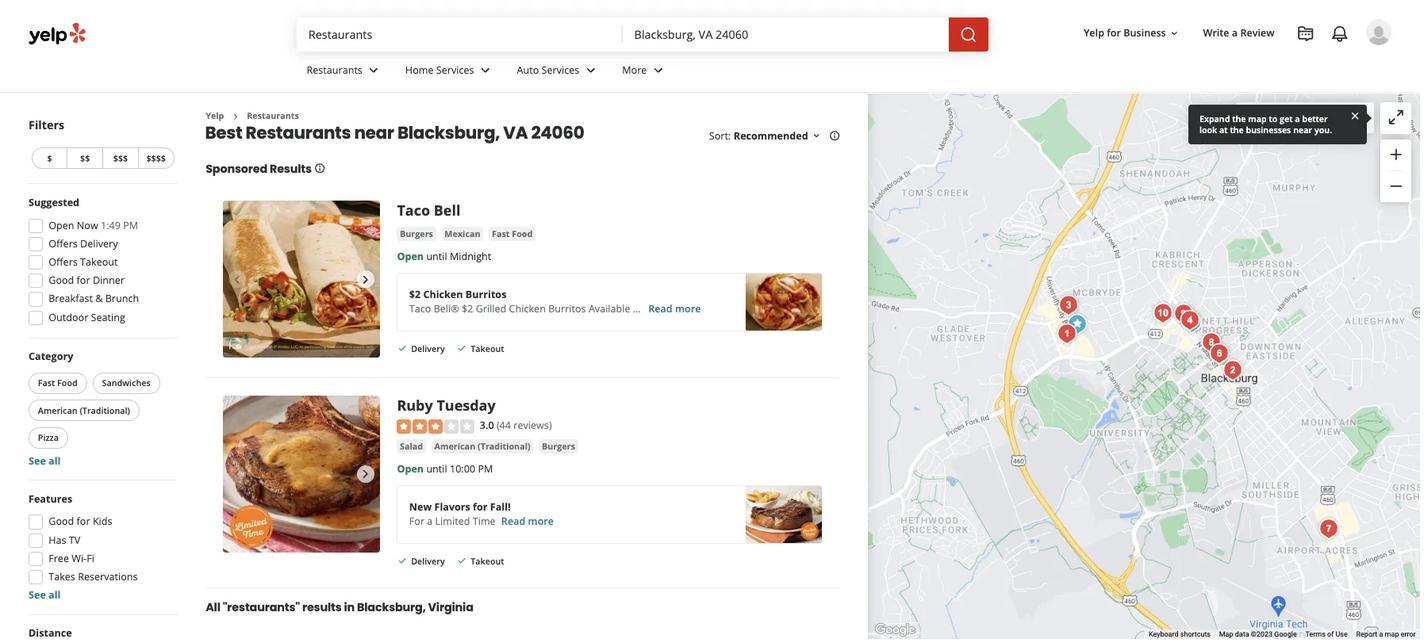 Task type: describe. For each thing, give the bounding box(es) containing it.
the
[[1370, 124, 1385, 138]]

seating
[[101, 345, 139, 360]]

expand the map to 
[[1333, 124, 1420, 150]]

pizza button
[[32, 475, 76, 499]]

mexican button
[[491, 252, 537, 268]]

622 north image
[[1300, 334, 1332, 365]]

1 vertical spatial takeout
[[523, 381, 560, 394]]

features
[[32, 547, 80, 562]]

outdoor
[[54, 345, 98, 360]]

open until 10:00 pm
[[441, 514, 548, 529]]

review
[[1378, 29, 1416, 44]]

see all button
[[32, 505, 67, 520]]

business categories element
[[328, 57, 1420, 103]]

recommended button
[[815, 143, 914, 158]]

grilled
[[529, 336, 563, 351]]

burgers link
[[441, 252, 485, 269]]

hefun image
[[1330, 365, 1362, 397]]

yelp link
[[229, 122, 249, 135]]

good for good for dinner
[[54, 304, 82, 319]]

home services
[[450, 71, 527, 86]]

new flavors for fall!
[[455, 557, 567, 572]]

breakfast & brunch
[[54, 325, 154, 340]]

burgers button
[[441, 252, 485, 268]]

flavors
[[483, 557, 523, 572]]

black salt kitchen image
[[1307, 340, 1338, 372]]

home services link
[[438, 57, 562, 103]]

24060
[[590, 134, 649, 162]]

slideshow element for ruby tuesday
[[248, 440, 422, 615]]

ruby tuesday
[[441, 440, 551, 461]]

taco bell link
[[441, 223, 512, 245]]

home
[[450, 71, 482, 86]]

business
[[1249, 29, 1296, 44]]

open now 1:49 pm
[[54, 243, 154, 258]]

filters
[[32, 130, 72, 147]]

open until midnight
[[441, 278, 546, 293]]

sponsored results
[[229, 179, 346, 197]]

1 horizontal spatial chicken
[[566, 336, 607, 351]]

now inside $2 chicken burritos taco bell® $2 grilled chicken burritos available now read more
[[703, 336, 727, 351]]

american (traditional) inside the see all group
[[42, 449, 145, 463]]

see
[[32, 505, 51, 520]]

a
[[1369, 29, 1376, 44]]

mexican link
[[491, 252, 537, 269]]

offers for offers takeout
[[54, 284, 86, 299]]

good for dinner
[[54, 304, 138, 319]]

more
[[750, 336, 779, 351]]

write
[[1337, 29, 1366, 44]]

open for taco bell
[[441, 278, 471, 293]]

none field "find"
[[343, 29, 680, 47]]

open for ruby tuesday
[[441, 514, 471, 529]]

auto services
[[574, 71, 644, 86]]

Find text field
[[343, 29, 680, 47]]

group containing offers takeout
[[27, 218, 197, 366]]

0 vertical spatial american (traditional) button
[[32, 445, 155, 469]]

new flavors for fall! link
[[442, 541, 913, 604]]

for for dinner
[[85, 304, 100, 319]]

previous image
[[254, 518, 273, 537]]

&
[[106, 325, 114, 340]]

next image
[[397, 518, 416, 537]]

near
[[394, 134, 438, 162]]

$$$$ button
[[153, 164, 194, 188]]

good for good for kids
[[54, 573, 82, 588]]

$$ button
[[74, 164, 114, 188]]

1 horizontal spatial delivery
[[457, 381, 494, 394]]

$ button
[[35, 164, 74, 188]]

for left fall!
[[526, 557, 542, 572]]

now inside group
[[85, 243, 109, 258]]

previous image
[[254, 301, 273, 320]]

va
[[559, 134, 587, 162]]

ruby
[[441, 440, 481, 461]]

pm for filters
[[137, 243, 154, 258]]

burgers
[[444, 253, 481, 266]]

fall!
[[545, 557, 567, 572]]

$$$
[[126, 169, 142, 182]]

yelp for yelp for business
[[1204, 29, 1227, 44]]

none field near
[[705, 29, 1042, 47]]

$2 chicken burritos taco bell® $2 grilled chicken burritos available now read more
[[455, 320, 779, 351]]

yelp for business
[[1204, 29, 1296, 44]]

search image
[[1067, 29, 1086, 48]]

mexican
[[494, 253, 534, 266]]

pm for sponsored results
[[531, 514, 548, 529]]

see all group
[[29, 389, 197, 521]]

has
[[54, 593, 74, 608]]

24 chevron down v2 image
[[530, 69, 549, 88]]

24 chevron down v2 image for auto services
[[647, 69, 666, 88]]

16 chevron down v2 image for yelp for business
[[1299, 31, 1312, 43]]

all
[[54, 505, 67, 520]]

american for topmost american (traditional) button
[[42, 449, 86, 463]]

16 chevron down v2 image for recommended
[[901, 144, 914, 157]]

0 horizontal spatial taco bell image
[[248, 223, 422, 398]]

services for auto services
[[602, 71, 644, 86]]

see all
[[32, 505, 67, 520]]

offers for offers delivery
[[54, 263, 86, 278]]



Task type: locate. For each thing, give the bounding box(es) containing it.
pm right "1:49" at the top of the page
[[137, 243, 154, 258]]

category
[[32, 389, 81, 404]]

takeout down the grilled
[[523, 381, 560, 394]]

spicity image
[[1277, 332, 1309, 364]]

0 horizontal spatial delivery
[[89, 263, 131, 278]]

1 vertical spatial pm
[[531, 514, 548, 529]]

1 vertical spatial delivery
[[457, 381, 494, 394]]

american
[[42, 449, 86, 463], [483, 489, 528, 502]]

best
[[228, 134, 269, 162]]

taco
[[441, 223, 478, 245], [455, 336, 479, 351]]

auto services link
[[562, 57, 679, 103]]

good up 'has tv'
[[54, 573, 82, 588]]

1 horizontal spatial american
[[483, 489, 528, 502]]

1 horizontal spatial 24 chevron down v2 image
[[647, 69, 666, 88]]

map region
[[905, 6, 1420, 640]]

1 vertical spatial open
[[441, 278, 471, 293]]

2 vertical spatial open
[[441, 514, 471, 529]]

offers
[[54, 263, 86, 278], [54, 284, 86, 299]]

for left business
[[1230, 29, 1246, 44]]

0 horizontal spatial now
[[85, 243, 109, 258]]

sandwiches
[[113, 419, 167, 432]]

1:49
[[112, 243, 134, 258]]

good for kids
[[54, 573, 125, 588]]

1 horizontal spatial american (traditional) button
[[480, 489, 593, 504]]

0 vertical spatial open
[[54, 243, 82, 258]]

american (traditional) up 10:00
[[483, 489, 590, 502]]

tv
[[77, 593, 89, 608]]

offers takeout
[[54, 284, 131, 299]]

yelp left business
[[1204, 29, 1227, 44]]

1 vertical spatial taco
[[455, 336, 479, 351]]

0 horizontal spatial yelp
[[229, 122, 249, 135]]

restaurants link right 16 chevron right v2 image
[[274, 122, 332, 135]]

gaucho brazilian grille image
[[1172, 323, 1203, 355]]

best restaurants near blacksburg, va 24060
[[228, 134, 649, 162]]

None field
[[343, 29, 680, 47], [705, 29, 1042, 47]]

0 vertical spatial burritos
[[517, 320, 563, 335]]

0 vertical spatial delivery
[[89, 263, 131, 278]]

fi
[[96, 614, 105, 629]]

good
[[54, 304, 82, 319], [54, 573, 82, 588]]

chicken
[[470, 320, 515, 335], [566, 336, 607, 351]]

0 vertical spatial taco
[[441, 223, 478, 245]]

0 vertical spatial (traditional)
[[89, 449, 145, 463]]

midnight
[[500, 278, 546, 293]]

food
[[64, 419, 86, 432]]

0 horizontal spatial takeout
[[89, 284, 131, 299]]

$2
[[455, 320, 467, 335], [513, 336, 526, 351]]

0 vertical spatial 16 chevron down v2 image
[[1299, 31, 1312, 43]]

until left 10:00
[[474, 514, 497, 529]]

1 horizontal spatial $2
[[513, 336, 526, 351]]

takeout up dinner at the left of page
[[89, 284, 131, 299]]

1 offers from the top
[[54, 263, 86, 278]]

$2 right bell®
[[513, 336, 526, 351]]

group containing features
[[27, 547, 197, 640]]

chicken up bell®
[[470, 320, 515, 335]]

None search field
[[330, 19, 1102, 57]]

sea
[[1405, 123, 1420, 138]]

24 chevron down v2 image right auto services
[[647, 69, 666, 88]]

outdoor seating
[[54, 345, 139, 360]]

map
[[1387, 124, 1408, 138]]

american for rightmost american (traditional) button
[[483, 489, 528, 502]]

pm inside group
[[137, 243, 154, 258]]

$$$ button
[[114, 164, 153, 188]]

fast food
[[42, 419, 86, 432]]

1 vertical spatial offers
[[54, 284, 86, 299]]

0 horizontal spatial chicken
[[470, 320, 515, 335]]

1 vertical spatial good
[[54, 573, 82, 588]]

slideshow element for taco bell
[[248, 223, 422, 398]]

16 chevron down v2 image inside 'yelp for business' button
[[1299, 31, 1312, 43]]

bell®
[[482, 336, 510, 351]]

1 none field from the left
[[343, 29, 680, 47]]

yelp left 16 chevron right v2 image
[[229, 122, 249, 135]]

0 vertical spatial until
[[474, 278, 497, 293]]

Near text field
[[705, 29, 1042, 47]]

to
[[1410, 124, 1420, 138]]

1 vertical spatial $2
[[513, 336, 526, 351]]

(traditional)
[[89, 449, 145, 463], [531, 489, 590, 502]]

blacksburg,
[[442, 134, 555, 162]]

expand
[[1333, 124, 1367, 138]]

none field up home services link at the top left of page
[[343, 29, 680, 47]]

1 horizontal spatial 16 chevron down v2 image
[[1299, 31, 1312, 43]]

wi-
[[80, 614, 96, 629]]

1 vertical spatial group
[[27, 547, 197, 640]]

now right the 'available'
[[703, 336, 727, 351]]

taco bell image
[[248, 223, 422, 398], [1309, 343, 1341, 375]]

cellar restaurant image
[[1340, 377, 1372, 409]]

until for tuesday
[[474, 514, 497, 529]]

1 until from the top
[[474, 278, 497, 293]]

open up new
[[441, 514, 471, 529]]

0 vertical spatial takeout
[[89, 284, 131, 299]]

1 vertical spatial now
[[703, 336, 727, 351]]

0 vertical spatial american
[[42, 449, 86, 463]]

0 horizontal spatial american
[[42, 449, 86, 463]]

fast
[[42, 419, 61, 432]]

0 horizontal spatial american (traditional)
[[42, 449, 145, 463]]

open down suggested
[[54, 243, 82, 258]]

0 vertical spatial good
[[54, 304, 82, 319]]

0 horizontal spatial pm
[[137, 243, 154, 258]]

results
[[300, 179, 346, 197]]

write a review
[[1337, 29, 1416, 44]]

$$$$
[[163, 169, 184, 182]]

services left 24 chevron down v2 image at the top of page
[[485, 71, 527, 86]]

taco bell
[[441, 223, 512, 245]]

delivery inside group
[[89, 263, 131, 278]]

2 none field from the left
[[705, 29, 1042, 47]]

2 group from the top
[[27, 547, 197, 640]]

10:00
[[500, 514, 528, 529]]

burritos left the 'available'
[[609, 336, 651, 351]]

restaurants link
[[328, 57, 438, 103], [274, 122, 332, 135]]

1 vertical spatial chicken
[[566, 336, 607, 351]]

0 horizontal spatial american (traditional) button
[[32, 445, 155, 469]]

none field up business categories element
[[705, 29, 1042, 47]]

yelp
[[1204, 29, 1227, 44], [229, 122, 249, 135]]

16 chevron right v2 image
[[255, 123, 268, 136]]

read
[[721, 336, 747, 351]]

1 horizontal spatial none field
[[705, 29, 1042, 47]]

dinner
[[103, 304, 138, 319]]

restaurants
[[341, 71, 403, 86], [274, 122, 332, 135], [273, 134, 390, 162]]

0 vertical spatial pm
[[137, 243, 154, 258]]

for for kids
[[85, 573, 100, 588]]

auto
[[574, 71, 599, 86]]

offers down offers delivery
[[54, 284, 86, 299]]

restaurants inside business categories element
[[341, 71, 403, 86]]

for for business
[[1230, 29, 1246, 44]]

user actions element
[[1192, 20, 1420, 117]]

recommended
[[815, 143, 898, 158]]

(traditional) down the sandwiches button
[[89, 449, 145, 463]]

group
[[27, 218, 197, 366], [27, 547, 197, 640]]

2 offers from the top
[[54, 284, 86, 299]]

0 vertical spatial yelp
[[1204, 29, 1227, 44]]

3 star rating image
[[441, 466, 527, 482]]

american (traditional) button up 10:00
[[480, 489, 593, 504]]

sponsored
[[229, 179, 297, 197]]

free
[[54, 614, 77, 629]]

delivery down open now 1:49 pm
[[89, 263, 131, 278]]

2 until from the top
[[474, 514, 497, 529]]

has tv
[[54, 593, 89, 608]]

0 vertical spatial group
[[27, 218, 197, 366]]

bell
[[482, 223, 512, 245]]

brunch
[[117, 325, 154, 340]]

2 24 chevron down v2 image from the left
[[647, 69, 666, 88]]

0 vertical spatial offers
[[54, 263, 86, 278]]

services right auto
[[602, 71, 644, 86]]

1 group from the top
[[27, 218, 197, 366]]

1 horizontal spatial services
[[602, 71, 644, 86]]

pm down the american (traditional) link
[[531, 514, 548, 529]]

2 slideshow element from the top
[[248, 440, 422, 615]]

2 services from the left
[[602, 71, 644, 86]]

delivery down bell®
[[457, 381, 494, 394]]

(traditional) inside the see all group
[[89, 449, 145, 463]]

chicken right the grilled
[[566, 336, 607, 351]]

24 chevron down v2 image
[[406, 69, 425, 88], [647, 69, 666, 88]]

0 vertical spatial american (traditional)
[[42, 449, 145, 463]]

24 chevron down v2 image inside auto services link
[[647, 69, 666, 88]]

for left kids
[[85, 573, 100, 588]]

tuesday
[[485, 440, 551, 461]]

0 horizontal spatial (traditional)
[[89, 449, 145, 463]]

1 vertical spatial american (traditional)
[[483, 489, 590, 502]]

kuma moon image
[[1170, 355, 1202, 387]]

burritos
[[517, 320, 563, 335], [609, 336, 651, 351]]

1 horizontal spatial taco bell image
[[1309, 343, 1341, 375]]

for inside button
[[1230, 29, 1246, 44]]

0 horizontal spatial 24 chevron down v2 image
[[406, 69, 425, 88]]

0 vertical spatial restaurants link
[[328, 57, 438, 103]]

takeout inside group
[[89, 284, 131, 299]]

2 good from the top
[[54, 573, 82, 588]]

taco inside $2 chicken burritos taco bell® $2 grilled chicken burritos available now read more
[[455, 336, 479, 351]]

american down fast food button on the bottom of the page
[[42, 449, 86, 463]]

ruby tuesday image
[[248, 440, 422, 615]]

24 chevron down v2 image inside restaurants link
[[406, 69, 425, 88]]

$2 down open until midnight
[[455, 320, 467, 335]]

1 vertical spatial yelp
[[229, 122, 249, 135]]

write a review link
[[1331, 23, 1420, 52]]

breakfast
[[54, 325, 103, 340]]

ruby tuesday link
[[441, 440, 551, 461]]

$$
[[89, 169, 100, 182]]

american (traditional) down food
[[42, 449, 145, 463]]

1 vertical spatial burritos
[[609, 336, 651, 351]]

0 horizontal spatial none field
[[343, 29, 680, 47]]

american (traditional) link
[[480, 489, 593, 505]]

firehouse subs image
[[1182, 345, 1214, 376]]

yelp for "yelp" link
[[229, 122, 249, 135]]

1 24 chevron down v2 image from the left
[[406, 69, 425, 88]]

1 vertical spatial american (traditional) button
[[480, 489, 593, 504]]

1 horizontal spatial (traditional)
[[531, 489, 590, 502]]

american inside the see all group
[[42, 449, 86, 463]]

1 vertical spatial 16 chevron down v2 image
[[901, 144, 914, 157]]

16 chevron down v2 image left 16 info v2 image
[[901, 144, 914, 157]]

for down offers takeout
[[85, 304, 100, 319]]

kids
[[103, 573, 125, 588]]

0 vertical spatial slideshow element
[[248, 223, 422, 398]]

yelp inside button
[[1204, 29, 1227, 44]]

delivery
[[89, 263, 131, 278], [457, 381, 494, 394]]

1 vertical spatial until
[[474, 514, 497, 529]]

1 vertical spatial restaurants link
[[274, 122, 332, 135]]

taco up the burgers
[[441, 223, 478, 245]]

16 info v2 image
[[921, 144, 934, 157]]

until down burgers link
[[474, 278, 497, 293]]

taco left bell®
[[455, 336, 479, 351]]

good up "breakfast"
[[54, 304, 82, 319]]

services for home services
[[485, 71, 527, 86]]

burritos up the grilled
[[517, 320, 563, 335]]

1 vertical spatial slideshow element
[[248, 440, 422, 615]]

until
[[474, 278, 497, 293], [474, 514, 497, 529]]

1 good from the top
[[54, 304, 82, 319]]

the blacksburg tavern image
[[1354, 396, 1386, 428]]

next image
[[397, 301, 416, 320]]

1 horizontal spatial takeout
[[523, 381, 560, 394]]

24 chevron down v2 image left home
[[406, 69, 425, 88]]

1 vertical spatial (traditional)
[[531, 489, 590, 502]]

1 horizontal spatial american (traditional)
[[483, 489, 590, 502]]

fast food button
[[32, 414, 97, 438]]

free wi-fi
[[54, 614, 105, 629]]

new
[[455, 557, 480, 572]]

1 horizontal spatial burritos
[[609, 336, 651, 351]]

16 chevron down v2 image right business
[[1299, 31, 1312, 43]]

0 vertical spatial $2
[[455, 320, 467, 335]]

yelp for business button
[[1198, 23, 1318, 52]]

0 vertical spatial chicken
[[470, 320, 515, 335]]

open inside group
[[54, 243, 82, 258]]

24 chevron down v2 image for restaurants
[[406, 69, 425, 88]]

1 horizontal spatial now
[[703, 336, 727, 351]]

16 chevron down v2 image inside recommended popup button
[[901, 144, 914, 157]]

1 horizontal spatial yelp
[[1204, 29, 1227, 44]]

expand the map to tooltip
[[1320, 116, 1420, 160]]

1 vertical spatial american
[[483, 489, 528, 502]]

0 horizontal spatial services
[[485, 71, 527, 86]]

restaurants link up near
[[328, 57, 438, 103]]

open down burgers link
[[441, 278, 471, 293]]

until for bell
[[474, 278, 497, 293]]

now up offers delivery
[[85, 243, 109, 258]]

0 horizontal spatial $2
[[455, 320, 467, 335]]

(traditional) down tuesday
[[531, 489, 590, 502]]

suggested
[[32, 218, 88, 233]]

offers delivery
[[54, 263, 131, 278]]

16 chevron down v2 image
[[1299, 31, 1312, 43], [901, 144, 914, 157]]

open
[[54, 243, 82, 258], [441, 278, 471, 293], [441, 514, 471, 529]]

offers up offers takeout
[[54, 263, 86, 278]]

sandwiches button
[[103, 414, 178, 438]]

available
[[654, 336, 701, 351]]

slideshow element
[[248, 223, 422, 398], [248, 440, 422, 615]]

1 horizontal spatial pm
[[531, 514, 548, 529]]

1 slideshow element from the top
[[248, 223, 422, 398]]

0 vertical spatial now
[[85, 243, 109, 258]]

0 horizontal spatial 16 chevron down v2 image
[[901, 144, 914, 157]]

0 horizontal spatial burritos
[[517, 320, 563, 335]]

american (traditional) button down food
[[32, 445, 155, 469]]

1 services from the left
[[485, 71, 527, 86]]

$
[[52, 169, 58, 182]]

american up 10:00
[[483, 489, 528, 502]]



Task type: vqa. For each thing, say whether or not it's contained in the screenshot.
the bottommost Osseo, MN
no



